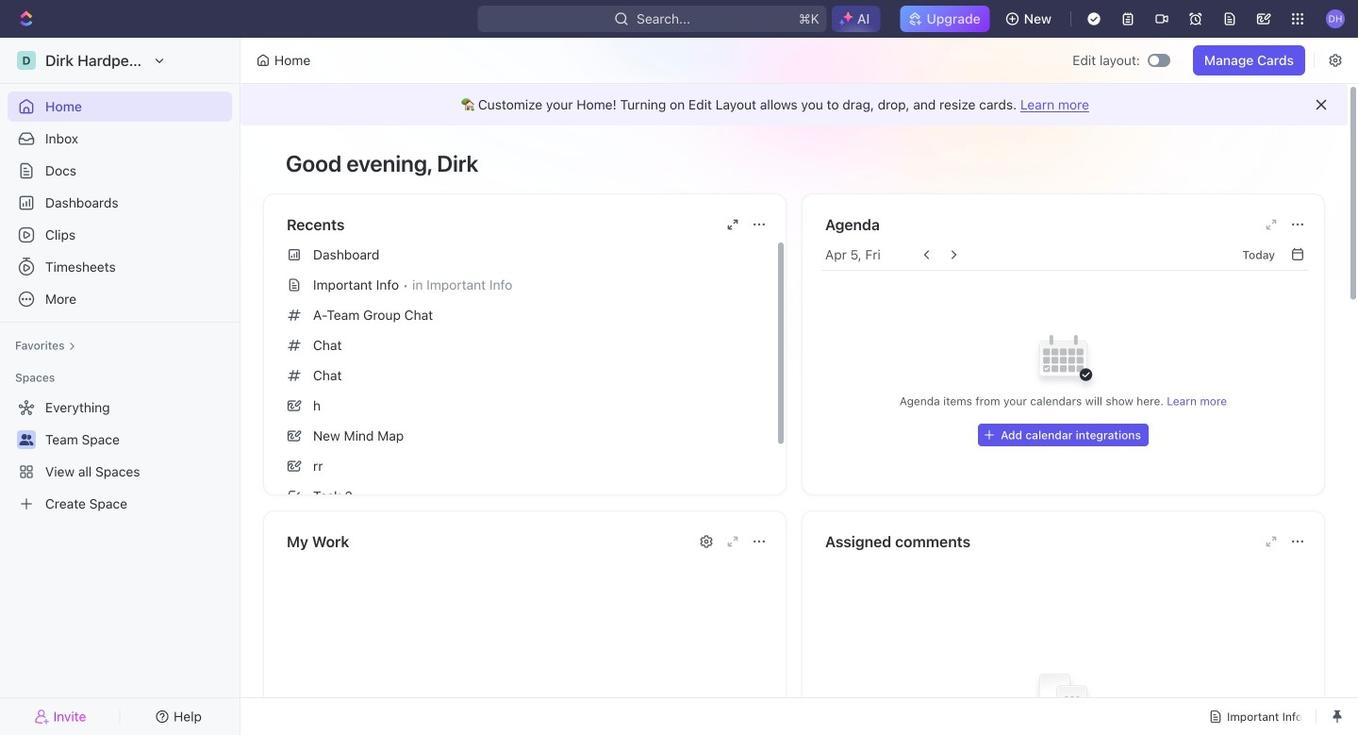 Task type: locate. For each thing, give the bounding box(es) containing it.
tree inside sidebar navigation
[[8, 393, 232, 519]]

invite user image
[[35, 708, 50, 725]]

alert
[[241, 84, 1349, 126]]

sidebar navigation
[[0, 38, 244, 735]]

tree
[[8, 393, 232, 519]]



Task type: vqa. For each thing, say whether or not it's contained in the screenshot.
DIRK HARDPECK'S WORKSPACE, , element
yes



Task type: describe. For each thing, give the bounding box(es) containing it.
dirk hardpeck's workspace, , element
[[17, 51, 36, 70]]



